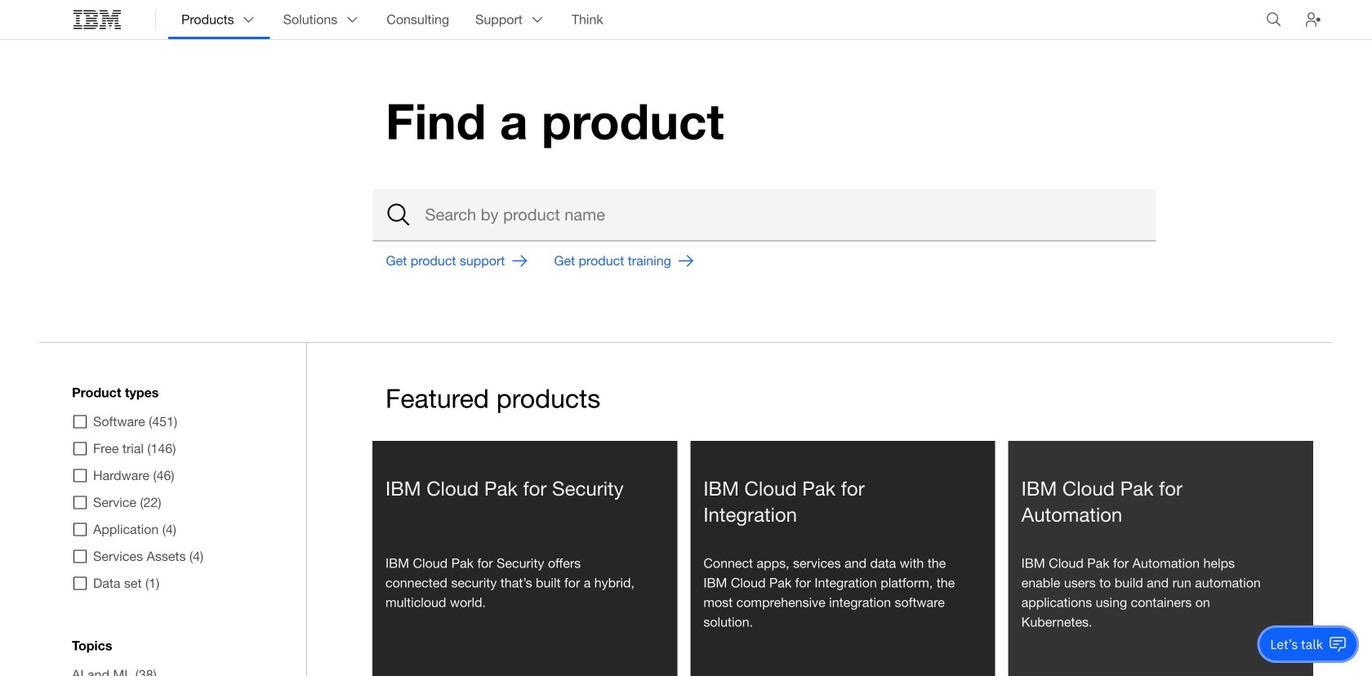 Task type: locate. For each thing, give the bounding box(es) containing it.
let's talk element
[[1270, 635, 1323, 653]]

search element
[[373, 189, 1156, 242]]



Task type: describe. For each thing, give the bounding box(es) containing it.
Search text field
[[373, 189, 1156, 242]]



